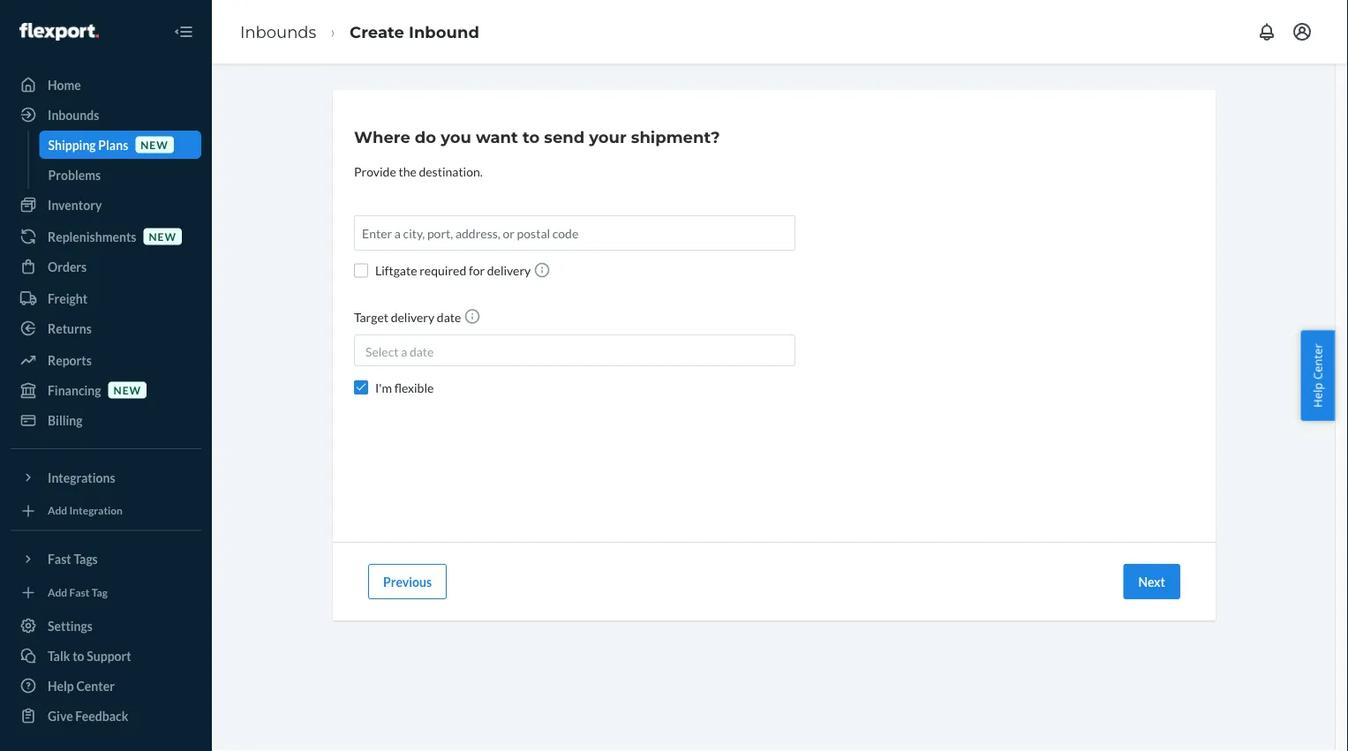 Task type: describe. For each thing, give the bounding box(es) containing it.
city,
[[403, 226, 425, 241]]

new for financing
[[114, 384, 141, 396]]

or
[[503, 226, 515, 241]]

code
[[552, 226, 579, 241]]

talk to support button
[[11, 642, 201, 670]]

shipment?
[[631, 127, 720, 147]]

destination.
[[419, 164, 483, 179]]

settings link
[[11, 612, 201, 640]]

target delivery date
[[354, 309, 464, 324]]

port,
[[427, 226, 453, 241]]

inbounds inside breadcrumbs navigation
[[240, 22, 316, 41]]

1 vertical spatial center
[[76, 678, 115, 693]]

home
[[48, 77, 81, 92]]

add fast tag
[[48, 586, 108, 599]]

1 vertical spatial fast
[[69, 586, 90, 599]]

replenishments
[[48, 229, 136, 244]]

target
[[354, 309, 388, 324]]

help center link
[[11, 672, 201, 700]]

center inside button
[[1310, 344, 1326, 380]]

financing
[[48, 383, 101, 398]]

do
[[415, 127, 436, 147]]

fast tags button
[[11, 545, 201, 573]]

inbound
[[409, 22, 479, 41]]

you
[[441, 127, 471, 147]]

give feedback
[[48, 709, 128, 724]]

returns
[[48, 321, 92, 336]]

shipping plans
[[48, 137, 128, 152]]

give
[[48, 709, 73, 724]]

flexport logo image
[[19, 23, 99, 41]]

liftgate
[[375, 263, 417, 278]]

new for shipping plans
[[141, 138, 168, 151]]

1 vertical spatial help center
[[48, 678, 115, 693]]

to inside button
[[73, 648, 84, 663]]

freight
[[48, 291, 87, 306]]

open notifications image
[[1256, 21, 1278, 42]]

for
[[469, 263, 485, 278]]

0 horizontal spatial inbounds link
[[11, 101, 201, 129]]

freight link
[[11, 284, 201, 313]]

date for target delivery date
[[437, 309, 461, 324]]

0 horizontal spatial help
[[48, 678, 74, 693]]

create inbound link
[[350, 22, 479, 41]]

next
[[1138, 574, 1165, 589]]

flexible
[[394, 380, 434, 395]]

liftgate required for delivery
[[375, 263, 533, 278]]

previous button
[[368, 564, 447, 599]]

help inside button
[[1310, 383, 1326, 408]]

0 vertical spatial delivery
[[487, 263, 531, 278]]

orders
[[48, 259, 87, 274]]

provide
[[354, 164, 396, 179]]

send
[[544, 127, 585, 147]]

problems
[[48, 167, 101, 182]]

plans
[[98, 137, 128, 152]]

where
[[354, 127, 410, 147]]

new for replenishments
[[149, 230, 177, 243]]

talk to support
[[48, 648, 131, 663]]

fast tags
[[48, 552, 98, 567]]

help center inside button
[[1310, 344, 1326, 408]]

create inbound
[[350, 22, 479, 41]]

want
[[476, 127, 518, 147]]

billing link
[[11, 406, 201, 434]]



Task type: locate. For each thing, give the bounding box(es) containing it.
fast
[[48, 552, 71, 567], [69, 586, 90, 599]]

fast left tags
[[48, 552, 71, 567]]

1 vertical spatial delivery
[[391, 309, 434, 324]]

1 vertical spatial help
[[48, 678, 74, 693]]

talk
[[48, 648, 70, 663]]

0 vertical spatial a
[[394, 226, 401, 241]]

1 add from the top
[[48, 504, 67, 517]]

1 vertical spatial inbounds
[[48, 107, 99, 122]]

new up orders link
[[149, 230, 177, 243]]

0 vertical spatial fast
[[48, 552, 71, 567]]

1 vertical spatial a
[[401, 344, 407, 359]]

2 vertical spatial new
[[114, 384, 141, 396]]

1 horizontal spatial center
[[1310, 344, 1326, 380]]

fast inside dropdown button
[[48, 552, 71, 567]]

add left integration
[[48, 504, 67, 517]]

delivery right for
[[487, 263, 531, 278]]

1 horizontal spatial inbounds
[[240, 22, 316, 41]]

to
[[523, 127, 540, 147], [73, 648, 84, 663]]

1 vertical spatial new
[[149, 230, 177, 243]]

0 vertical spatial inbounds link
[[240, 22, 316, 41]]

enter
[[362, 226, 392, 241]]

0 vertical spatial help center
[[1310, 344, 1326, 408]]

0 vertical spatial date
[[437, 309, 461, 324]]

a for select
[[401, 344, 407, 359]]

a left city,
[[394, 226, 401, 241]]

select
[[366, 344, 399, 359]]

help center button
[[1301, 330, 1335, 421]]

give feedback button
[[11, 702, 201, 730]]

new right plans at the left top
[[141, 138, 168, 151]]

enter a city, port, address, or postal code
[[362, 226, 579, 241]]

add integration
[[48, 504, 123, 517]]

a
[[394, 226, 401, 241], [401, 344, 407, 359]]

date
[[437, 309, 461, 324], [410, 344, 434, 359]]

0 vertical spatial to
[[523, 127, 540, 147]]

support
[[87, 648, 131, 663]]

reports
[[48, 353, 92, 368]]

None checkbox
[[354, 263, 368, 277], [354, 381, 368, 395], [354, 263, 368, 277], [354, 381, 368, 395]]

help center
[[1310, 344, 1326, 408], [48, 678, 115, 693]]

a right select
[[401, 344, 407, 359]]

delivery
[[487, 263, 531, 278], [391, 309, 434, 324]]

1 horizontal spatial delivery
[[487, 263, 531, 278]]

reports link
[[11, 346, 201, 374]]

date for select a date
[[410, 344, 434, 359]]

home link
[[11, 71, 201, 99]]

1 vertical spatial date
[[410, 344, 434, 359]]

0 horizontal spatial to
[[73, 648, 84, 663]]

1 horizontal spatial help
[[1310, 383, 1326, 408]]

inbounds link inside breadcrumbs navigation
[[240, 22, 316, 41]]

provide the destination.
[[354, 164, 483, 179]]

date down target delivery date on the left top
[[410, 344, 434, 359]]

date down liftgate required for delivery
[[437, 309, 461, 324]]

tags
[[74, 552, 98, 567]]

0 horizontal spatial center
[[76, 678, 115, 693]]

0 vertical spatial add
[[48, 504, 67, 517]]

1 horizontal spatial date
[[437, 309, 461, 324]]

inbounds
[[240, 22, 316, 41], [48, 107, 99, 122]]

add for add integration
[[48, 504, 67, 517]]

i'm
[[375, 380, 392, 395]]

integration
[[69, 504, 123, 517]]

to left send
[[523, 127, 540, 147]]

help
[[1310, 383, 1326, 408], [48, 678, 74, 693]]

open account menu image
[[1292, 21, 1313, 42]]

1 vertical spatial to
[[73, 648, 84, 663]]

address,
[[455, 226, 500, 241]]

new down reports link at top
[[114, 384, 141, 396]]

your
[[589, 127, 627, 147]]

billing
[[48, 413, 83, 428]]

inventory
[[48, 197, 102, 212]]

orders link
[[11, 253, 201, 281]]

add for add fast tag
[[48, 586, 67, 599]]

postal
[[517, 226, 550, 241]]

tag
[[92, 586, 108, 599]]

returns link
[[11, 314, 201, 343]]

next button
[[1123, 564, 1180, 599]]

the
[[399, 164, 417, 179]]

1 vertical spatial inbounds link
[[11, 101, 201, 129]]

close navigation image
[[173, 21, 194, 42]]

0 horizontal spatial inbounds
[[48, 107, 99, 122]]

feedback
[[75, 709, 128, 724]]

1 horizontal spatial help center
[[1310, 344, 1326, 408]]

0 vertical spatial center
[[1310, 344, 1326, 380]]

1 horizontal spatial to
[[523, 127, 540, 147]]

integrations button
[[11, 464, 201, 492]]

fast left tag
[[69, 586, 90, 599]]

add integration link
[[11, 499, 201, 523]]

select a date
[[366, 344, 434, 359]]

shipping
[[48, 137, 96, 152]]

problems link
[[39, 161, 201, 189]]

previous
[[383, 574, 432, 589]]

2 add from the top
[[48, 586, 67, 599]]

0 horizontal spatial help center
[[48, 678, 115, 693]]

inbounds link
[[240, 22, 316, 41], [11, 101, 201, 129]]

0 vertical spatial inbounds
[[240, 22, 316, 41]]

0 vertical spatial help
[[1310, 383, 1326, 408]]

add fast tag link
[[11, 580, 201, 605]]

i'm flexible
[[375, 380, 434, 395]]

0 horizontal spatial delivery
[[391, 309, 434, 324]]

create
[[350, 22, 404, 41]]

add
[[48, 504, 67, 517], [48, 586, 67, 599]]

integrations
[[48, 470, 115, 485]]

inventory link
[[11, 191, 201, 219]]

required
[[420, 263, 466, 278]]

1 horizontal spatial a
[[401, 344, 407, 359]]

a for enter
[[394, 226, 401, 241]]

settings
[[48, 618, 93, 633]]

delivery up select a date
[[391, 309, 434, 324]]

center
[[1310, 344, 1326, 380], [76, 678, 115, 693]]

add up settings
[[48, 586, 67, 599]]

breadcrumbs navigation
[[226, 6, 493, 57]]

new
[[141, 138, 168, 151], [149, 230, 177, 243], [114, 384, 141, 396]]

0 horizontal spatial date
[[410, 344, 434, 359]]

0 horizontal spatial a
[[394, 226, 401, 241]]

where do you want to send your shipment?
[[354, 127, 720, 147]]

to right talk
[[73, 648, 84, 663]]

1 vertical spatial add
[[48, 586, 67, 599]]

0 vertical spatial new
[[141, 138, 168, 151]]

1 horizontal spatial inbounds link
[[240, 22, 316, 41]]



Task type: vqa. For each thing, say whether or not it's contained in the screenshot.
needs.
no



